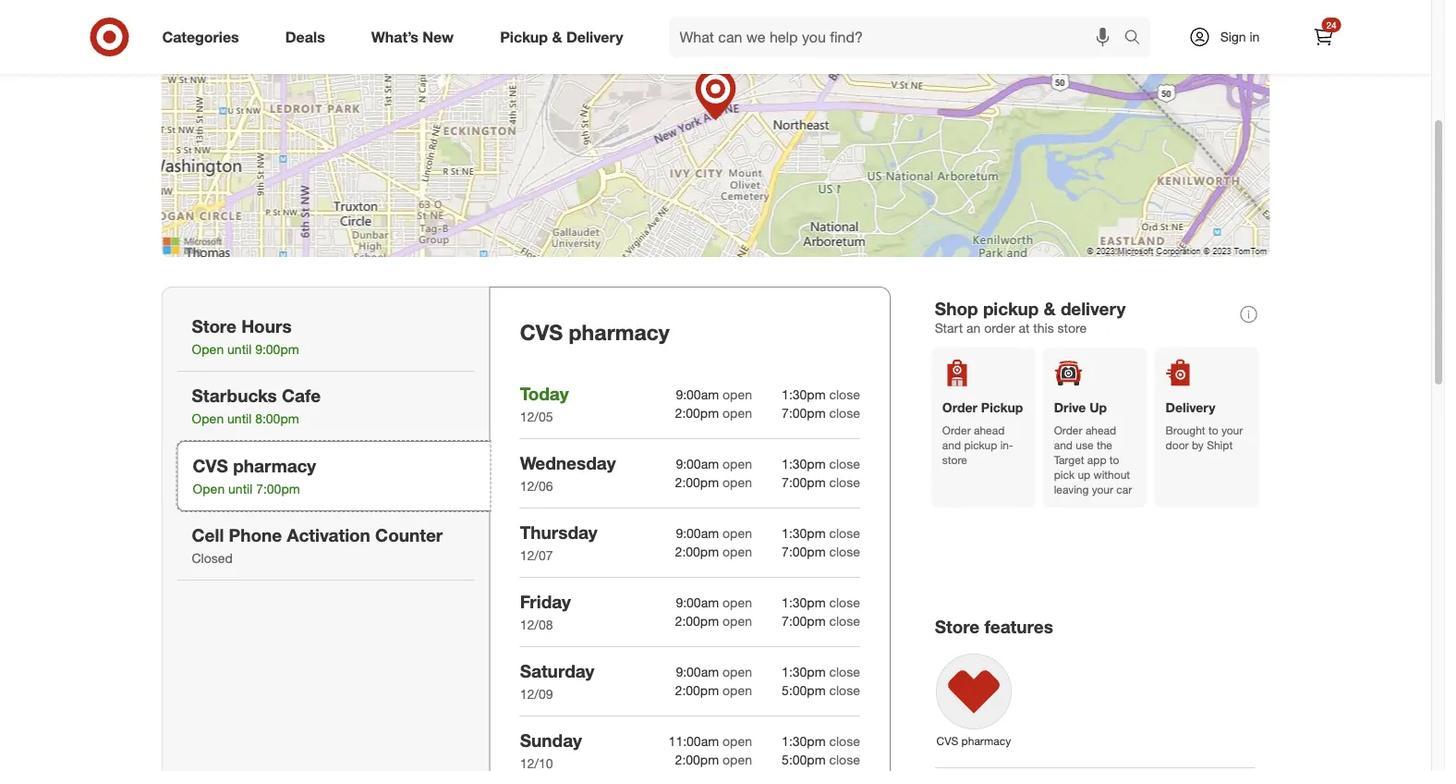 Task type: vqa. For each thing, say whether or not it's contained in the screenshot.


Task type: describe. For each thing, give the bounding box(es) containing it.
leaving
[[1055, 482, 1089, 496]]

your inside delivery brought to your door by shipt
[[1222, 423, 1244, 437]]

pick
[[1055, 467, 1075, 481]]

and for drive
[[1055, 438, 1073, 452]]

shop
[[935, 298, 979, 319]]

today 12/05
[[520, 383, 569, 425]]

saturday 12/09
[[520, 660, 595, 702]]

starbucks cafe open until 8:00pm
[[192, 385, 321, 427]]

12/06
[[520, 478, 553, 494]]

2:00pm open for thursday
[[675, 543, 753, 560]]

in-
[[1001, 438, 1014, 452]]

2:00pm for saturday
[[675, 682, 719, 698]]

store for store hours open until 9:00pm
[[192, 315, 237, 337]]

store capabilities with hours, vertical tabs tab list
[[161, 287, 491, 771]]

use
[[1076, 438, 1094, 452]]

12/05
[[520, 409, 553, 425]]

cvs pharmacy inside cvs pharmacy link
[[937, 734, 1012, 748]]

search
[[1116, 30, 1161, 48]]

2:00pm open for saturday
[[675, 682, 753, 698]]

cvs pharmacy link
[[928, 645, 1020, 752]]

the
[[1097, 438, 1113, 452]]

shop pickup & delivery start an order at this store
[[935, 298, 1126, 336]]

new
[[423, 28, 454, 46]]

order for order pickup
[[943, 423, 971, 437]]

1 close from the top
[[830, 386, 861, 403]]

sunday
[[520, 729, 582, 751]]

features
[[985, 616, 1054, 637]]

target
[[1055, 453, 1085, 467]]

open for store hours
[[192, 341, 224, 358]]

what's new
[[371, 28, 454, 46]]

shipt
[[1208, 438, 1233, 452]]

12/07
[[520, 547, 553, 564]]

1 open from the top
[[723, 386, 753, 403]]

sign in link
[[1174, 17, 1289, 57]]

open for starbucks cafe
[[192, 411, 224, 427]]

to inside drive up order ahead and use the target app to pick up without leaving your car
[[1110, 453, 1120, 467]]

delivery
[[1061, 298, 1126, 319]]

11 close from the top
[[830, 733, 861, 749]]

cvs pharmacy open until 7:00pm
[[193, 455, 316, 497]]

ahead for pickup
[[974, 423, 1005, 437]]

11:00am open
[[669, 733, 753, 749]]

until for starbucks
[[227, 411, 252, 427]]

& inside shop pickup & delivery start an order at this store
[[1044, 298, 1056, 319]]

2 close from the top
[[830, 405, 861, 421]]

categories link
[[147, 17, 262, 57]]

saturday
[[520, 660, 595, 681]]

12/09
[[520, 686, 553, 702]]

2:00pm for friday
[[675, 613, 719, 629]]

6 1:30pm from the top
[[782, 733, 826, 749]]

search button
[[1116, 17, 1161, 61]]

delivery inside delivery brought to your door by shipt
[[1166, 400, 1216, 416]]

thursday 12/07
[[520, 521, 598, 564]]

counter
[[375, 524, 443, 545]]

order
[[985, 320, 1016, 336]]

6 open from the top
[[723, 543, 753, 560]]

today
[[520, 383, 569, 404]]

1:30pm for friday
[[782, 594, 826, 611]]

11 open from the top
[[723, 733, 753, 749]]

friday 12/08
[[520, 591, 571, 633]]

7:00pm for thursday
[[782, 543, 826, 560]]

1:30pm close for wednesday
[[782, 456, 861, 472]]

9:00am for today
[[676, 386, 719, 403]]

7:00pm close for today
[[782, 405, 861, 421]]

car
[[1117, 482, 1133, 496]]

pickup & delivery
[[500, 28, 624, 46]]

phone
[[229, 524, 282, 545]]

2:00pm open for wednesday
[[675, 474, 753, 490]]

0 vertical spatial delivery
[[567, 28, 624, 46]]

9:00am for friday
[[676, 594, 719, 611]]

5 open from the top
[[723, 525, 753, 541]]

wednesday 12/06
[[520, 452, 616, 494]]

this
[[1034, 320, 1055, 336]]

cvs inside cvs pharmacy open until 7:00pm
[[193, 455, 228, 476]]

what's new link
[[356, 17, 477, 57]]

1:30pm close for saturday
[[782, 664, 861, 680]]

app
[[1088, 453, 1107, 467]]

12 close from the top
[[830, 751, 861, 768]]

5:00pm for sunday
[[782, 751, 826, 768]]

pickup inside the order pickup order ahead and pickup in- store
[[965, 438, 998, 452]]

start
[[935, 320, 963, 336]]

pickup inside the order pickup order ahead and pickup in- store
[[982, 400, 1024, 416]]

5:00pm for saturday
[[782, 682, 826, 698]]

what's
[[371, 28, 419, 46]]

0 vertical spatial cvs
[[520, 319, 563, 345]]

by
[[1193, 438, 1204, 452]]

12 open from the top
[[723, 751, 753, 768]]

9 close from the top
[[830, 664, 861, 680]]

deals
[[285, 28, 325, 46]]

1:30pm close for today
[[782, 386, 861, 403]]

2 horizontal spatial pharmacy
[[962, 734, 1012, 748]]

6 2:00pm from the top
[[675, 751, 719, 768]]

closed
[[192, 550, 233, 566]]

7:00pm inside cvs pharmacy open until 7:00pm
[[256, 481, 300, 497]]

without
[[1094, 467, 1131, 481]]

5:00pm close for saturday
[[782, 682, 861, 698]]

24
[[1327, 19, 1337, 31]]

open for cvs pharmacy
[[193, 481, 225, 497]]

5 close from the top
[[830, 525, 861, 541]]

10 close from the top
[[830, 682, 861, 698]]

hours
[[241, 315, 292, 337]]

wednesday
[[520, 452, 616, 473]]

9:00am for thursday
[[676, 525, 719, 541]]

1:30pm for thursday
[[782, 525, 826, 541]]

up
[[1090, 400, 1108, 416]]

up
[[1078, 467, 1091, 481]]

in
[[1250, 29, 1260, 45]]



Task type: locate. For each thing, give the bounding box(es) containing it.
until inside starbucks cafe open until 8:00pm
[[227, 411, 252, 427]]

open inside starbucks cafe open until 8:00pm
[[192, 411, 224, 427]]

sign in
[[1221, 29, 1260, 45]]

& inside "pickup & delivery" link
[[552, 28, 563, 46]]

to up shipt
[[1209, 423, 1219, 437]]

5 2:00pm from the top
[[675, 682, 719, 698]]

4 1:30pm close from the top
[[782, 594, 861, 611]]

9:00am
[[676, 386, 719, 403], [676, 456, 719, 472], [676, 525, 719, 541], [676, 594, 719, 611], [676, 664, 719, 680]]

cell
[[192, 524, 224, 545]]

6 1:30pm close from the top
[[782, 733, 861, 749]]

to up without
[[1110, 453, 1120, 467]]

pickup left "in-" on the bottom of page
[[965, 438, 998, 452]]

1 horizontal spatial pickup
[[982, 400, 1024, 416]]

1 vertical spatial store
[[935, 616, 980, 637]]

until up phone
[[228, 481, 253, 497]]

2 1:30pm close from the top
[[782, 456, 861, 472]]

0 horizontal spatial cvs
[[193, 455, 228, 476]]

drive up order ahead and use the target app to pick up without leaving your car
[[1055, 400, 1133, 496]]

1 horizontal spatial cvs
[[520, 319, 563, 345]]

7 open from the top
[[723, 594, 753, 611]]

store for store features
[[935, 616, 980, 637]]

1 vertical spatial until
[[227, 411, 252, 427]]

4 2:00pm from the top
[[675, 613, 719, 629]]

4 1:30pm from the top
[[782, 594, 826, 611]]

pickup & delivery link
[[485, 17, 647, 57]]

1 vertical spatial delivery
[[1166, 400, 1216, 416]]

friday
[[520, 591, 571, 612]]

open inside store hours open until 9:00pm
[[192, 341, 224, 358]]

7:00pm for wednesday
[[782, 474, 826, 490]]

0 vertical spatial pickup
[[500, 28, 548, 46]]

pharmacy
[[569, 319, 670, 345], [233, 455, 316, 476], [962, 734, 1012, 748]]

1 and from the left
[[943, 438, 962, 452]]

5:00pm
[[782, 682, 826, 698], [782, 751, 826, 768]]

6 close from the top
[[830, 543, 861, 560]]

0 vertical spatial pharmacy
[[569, 319, 670, 345]]

9:00am open for wednesday
[[676, 456, 753, 472]]

and
[[943, 438, 962, 452], [1055, 438, 1073, 452]]

2:00pm for wednesday
[[675, 474, 719, 490]]

1 vertical spatial store
[[943, 453, 968, 467]]

1 horizontal spatial to
[[1209, 423, 1219, 437]]

4 9:00am from the top
[[676, 594, 719, 611]]

5 9:00am open from the top
[[676, 664, 753, 680]]

7:00pm close for wednesday
[[782, 474, 861, 490]]

1 vertical spatial &
[[1044, 298, 1056, 319]]

cafe
[[282, 385, 321, 406]]

store inside store hours open until 9:00pm
[[192, 315, 237, 337]]

3 7:00pm close from the top
[[782, 543, 861, 560]]

0 vertical spatial cvs pharmacy
[[520, 319, 670, 345]]

store
[[1058, 320, 1087, 336], [943, 453, 968, 467]]

5:00pm close
[[782, 682, 861, 698], [782, 751, 861, 768]]

8 open from the top
[[723, 613, 753, 629]]

7:00pm close for friday
[[782, 613, 861, 629]]

4 close from the top
[[830, 474, 861, 490]]

and for order
[[943, 438, 962, 452]]

9:00am open for saturday
[[676, 664, 753, 680]]

deals link
[[270, 17, 348, 57]]

order for drive up
[[1055, 423, 1083, 437]]

2 1:30pm from the top
[[782, 456, 826, 472]]

2 and from the left
[[1055, 438, 1073, 452]]

at
[[1019, 320, 1030, 336]]

2 vertical spatial open
[[193, 481, 225, 497]]

5 1:30pm from the top
[[782, 664, 826, 680]]

and left "in-" on the bottom of page
[[943, 438, 962, 452]]

1 vertical spatial pharmacy
[[233, 455, 316, 476]]

9:00pm
[[255, 341, 299, 358]]

order pickup order ahead and pickup in- store
[[943, 400, 1024, 467]]

0 horizontal spatial cvs pharmacy
[[520, 319, 670, 345]]

0 vertical spatial 5:00pm close
[[782, 682, 861, 698]]

0 vertical spatial store
[[1058, 320, 1087, 336]]

delivery brought to your door by shipt
[[1166, 400, 1244, 452]]

categories
[[162, 28, 239, 46]]

9:00am open for thursday
[[676, 525, 753, 541]]

1:30pm
[[782, 386, 826, 403], [782, 456, 826, 472], [782, 525, 826, 541], [782, 594, 826, 611], [782, 664, 826, 680], [782, 733, 826, 749]]

and inside drive up order ahead and use the target app to pick up without leaving your car
[[1055, 438, 1073, 452]]

0 horizontal spatial pharmacy
[[233, 455, 316, 476]]

pickup up "in-" on the bottom of page
[[982, 400, 1024, 416]]

7 close from the top
[[830, 594, 861, 611]]

8 close from the top
[[830, 613, 861, 629]]

door
[[1166, 438, 1189, 452]]

9:00am for saturday
[[676, 664, 719, 680]]

until inside cvs pharmacy open until 7:00pm
[[228, 481, 253, 497]]

delivery
[[567, 28, 624, 46], [1166, 400, 1216, 416]]

starbucks
[[192, 385, 277, 406]]

2 5:00pm close from the top
[[782, 751, 861, 768]]

cvs pharmacy
[[520, 319, 670, 345], [937, 734, 1012, 748]]

open inside cvs pharmacy open until 7:00pm
[[193, 481, 225, 497]]

3 open from the top
[[723, 456, 753, 472]]

sign
[[1221, 29, 1247, 45]]

8:00pm
[[255, 411, 299, 427]]

1 2:00pm from the top
[[675, 405, 719, 421]]

2:00pm
[[675, 405, 719, 421], [675, 474, 719, 490], [675, 543, 719, 560], [675, 613, 719, 629], [675, 682, 719, 698], [675, 751, 719, 768]]

0 vertical spatial to
[[1209, 423, 1219, 437]]

activation
[[287, 524, 371, 545]]

until inside store hours open until 9:00pm
[[227, 341, 252, 358]]

3 9:00am open from the top
[[676, 525, 753, 541]]

0 horizontal spatial store
[[192, 315, 237, 337]]

1 vertical spatial your
[[1092, 482, 1114, 496]]

1 1:30pm from the top
[[782, 386, 826, 403]]

store hours open until 9:00pm
[[192, 315, 299, 358]]

1 horizontal spatial and
[[1055, 438, 1073, 452]]

until
[[227, 341, 252, 358], [227, 411, 252, 427], [228, 481, 253, 497]]

0 vertical spatial pickup
[[984, 298, 1039, 319]]

open down starbucks
[[192, 411, 224, 427]]

4 2:00pm open from the top
[[675, 613, 753, 629]]

2 5:00pm from the top
[[782, 751, 826, 768]]

order inside drive up order ahead and use the target app to pick up without leaving your car
[[1055, 423, 1083, 437]]

1 7:00pm close from the top
[[782, 405, 861, 421]]

2 ahead from the left
[[1086, 423, 1117, 437]]

0 vertical spatial until
[[227, 341, 252, 358]]

0 horizontal spatial ahead
[[974, 423, 1005, 437]]

1 horizontal spatial &
[[1044, 298, 1056, 319]]

0 horizontal spatial store
[[943, 453, 968, 467]]

pickup right new
[[500, 28, 548, 46]]

2:00pm open for friday
[[675, 613, 753, 629]]

pharmacy inside cvs pharmacy open until 7:00pm
[[233, 455, 316, 476]]

store features
[[935, 616, 1054, 637]]

1 9:00am from the top
[[676, 386, 719, 403]]

1 horizontal spatial cvs pharmacy
[[937, 734, 1012, 748]]

0 horizontal spatial pickup
[[500, 28, 548, 46]]

12/08
[[520, 617, 553, 633]]

1 5:00pm close from the top
[[782, 682, 861, 698]]

5 1:30pm close from the top
[[782, 664, 861, 680]]

1:30pm close
[[782, 386, 861, 403], [782, 456, 861, 472], [782, 525, 861, 541], [782, 594, 861, 611], [782, 664, 861, 680], [782, 733, 861, 749]]

1 vertical spatial 5:00pm close
[[782, 751, 861, 768]]

7:00pm
[[782, 405, 826, 421], [782, 474, 826, 490], [256, 481, 300, 497], [782, 543, 826, 560], [782, 613, 826, 629]]

0 vertical spatial &
[[552, 28, 563, 46]]

0 horizontal spatial and
[[943, 438, 962, 452]]

1 horizontal spatial ahead
[[1086, 423, 1117, 437]]

your
[[1222, 423, 1244, 437], [1092, 482, 1114, 496]]

9 open from the top
[[723, 664, 753, 680]]

until down hours
[[227, 341, 252, 358]]

0 vertical spatial store
[[192, 315, 237, 337]]

store left features
[[935, 616, 980, 637]]

pickup
[[984, 298, 1039, 319], [965, 438, 998, 452]]

to
[[1209, 423, 1219, 437], [1110, 453, 1120, 467]]

to inside delivery brought to your door by shipt
[[1209, 423, 1219, 437]]

1 5:00pm from the top
[[782, 682, 826, 698]]

brought
[[1166, 423, 1206, 437]]

2 2:00pm open from the top
[[675, 474, 753, 490]]

2 vertical spatial until
[[228, 481, 253, 497]]

1:30pm for saturday
[[782, 664, 826, 680]]

4 9:00am open from the top
[[676, 594, 753, 611]]

2 2:00pm from the top
[[675, 474, 719, 490]]

open
[[723, 386, 753, 403], [723, 405, 753, 421], [723, 456, 753, 472], [723, 474, 753, 490], [723, 525, 753, 541], [723, 543, 753, 560], [723, 594, 753, 611], [723, 613, 753, 629], [723, 664, 753, 680], [723, 682, 753, 698], [723, 733, 753, 749], [723, 751, 753, 768]]

dc new york ave ne map image
[[161, 0, 1271, 257]]

ahead for up
[[1086, 423, 1117, 437]]

9:00am open for today
[[676, 386, 753, 403]]

and inside the order pickup order ahead and pickup in- store
[[943, 438, 962, 452]]

1 1:30pm close from the top
[[782, 386, 861, 403]]

thursday
[[520, 521, 598, 543]]

1:30pm for wednesday
[[782, 456, 826, 472]]

2 7:00pm close from the top
[[782, 474, 861, 490]]

until for store
[[227, 341, 252, 358]]

1 horizontal spatial pharmacy
[[569, 319, 670, 345]]

4 open from the top
[[723, 474, 753, 490]]

store left hours
[[192, 315, 237, 337]]

1 9:00am open from the top
[[676, 386, 753, 403]]

1 vertical spatial cvs
[[193, 455, 228, 476]]

11:00am
[[669, 733, 719, 749]]

store inside shop pickup & delivery start an order at this store
[[1058, 320, 1087, 336]]

0 horizontal spatial delivery
[[567, 28, 624, 46]]

9:00am open
[[676, 386, 753, 403], [676, 456, 753, 472], [676, 525, 753, 541], [676, 594, 753, 611], [676, 664, 753, 680]]

3 2:00pm open from the top
[[675, 543, 753, 560]]

pickup inside shop pickup & delivery start an order at this store
[[984, 298, 1039, 319]]

until for cvs
[[228, 481, 253, 497]]

1:30pm close for friday
[[782, 594, 861, 611]]

1 vertical spatial 5:00pm
[[782, 751, 826, 768]]

3 9:00am from the top
[[676, 525, 719, 541]]

ahead inside the order pickup order ahead and pickup in- store
[[974, 423, 1005, 437]]

your down without
[[1092, 482, 1114, 496]]

0 horizontal spatial to
[[1110, 453, 1120, 467]]

2:00pm for today
[[675, 405, 719, 421]]

your up shipt
[[1222, 423, 1244, 437]]

an
[[967, 320, 981, 336]]

drive
[[1055, 400, 1087, 416]]

2 vertical spatial pharmacy
[[962, 734, 1012, 748]]

9:00am open for friday
[[676, 594, 753, 611]]

and up target
[[1055, 438, 1073, 452]]

6 2:00pm open from the top
[[675, 751, 753, 768]]

2 horizontal spatial cvs
[[937, 734, 959, 748]]

ahead
[[974, 423, 1005, 437], [1086, 423, 1117, 437]]

What can we help you find? suggestions appear below search field
[[669, 17, 1129, 57]]

1 2:00pm open from the top
[[675, 405, 753, 421]]

0 horizontal spatial your
[[1092, 482, 1114, 496]]

1 vertical spatial open
[[192, 411, 224, 427]]

1 horizontal spatial delivery
[[1166, 400, 1216, 416]]

2 9:00am open from the top
[[676, 456, 753, 472]]

order
[[943, 400, 978, 416], [943, 423, 971, 437], [1055, 423, 1083, 437]]

open up starbucks
[[192, 341, 224, 358]]

0 horizontal spatial &
[[552, 28, 563, 46]]

0 vertical spatial open
[[192, 341, 224, 358]]

1 horizontal spatial store
[[935, 616, 980, 637]]

3 1:30pm close from the top
[[782, 525, 861, 541]]

1 horizontal spatial store
[[1058, 320, 1087, 336]]

7:00pm for friday
[[782, 613, 826, 629]]

7:00pm close for thursday
[[782, 543, 861, 560]]

3 2:00pm from the top
[[675, 543, 719, 560]]

0 vertical spatial your
[[1222, 423, 1244, 437]]

open up cell
[[193, 481, 225, 497]]

2 vertical spatial cvs
[[937, 734, 959, 748]]

ahead up "in-" on the bottom of page
[[974, 423, 1005, 437]]

2:00pm open for today
[[675, 405, 753, 421]]

5 2:00pm open from the top
[[675, 682, 753, 698]]

24 link
[[1304, 17, 1345, 57]]

store
[[192, 315, 237, 337], [935, 616, 980, 637]]

1 vertical spatial to
[[1110, 453, 1120, 467]]

close
[[830, 386, 861, 403], [830, 405, 861, 421], [830, 456, 861, 472], [830, 474, 861, 490], [830, 525, 861, 541], [830, 543, 861, 560], [830, 594, 861, 611], [830, 613, 861, 629], [830, 664, 861, 680], [830, 682, 861, 698], [830, 733, 861, 749], [830, 751, 861, 768]]

cell phone activation counter closed
[[192, 524, 443, 566]]

2:00pm open
[[675, 405, 753, 421], [675, 474, 753, 490], [675, 543, 753, 560], [675, 613, 753, 629], [675, 682, 753, 698], [675, 751, 753, 768]]

&
[[552, 28, 563, 46], [1044, 298, 1056, 319]]

2:00pm for thursday
[[675, 543, 719, 560]]

9:00am for wednesday
[[676, 456, 719, 472]]

until down starbucks
[[227, 411, 252, 427]]

1 vertical spatial pickup
[[982, 400, 1024, 416]]

3 close from the top
[[830, 456, 861, 472]]

open
[[192, 341, 224, 358], [192, 411, 224, 427], [193, 481, 225, 497]]

1 vertical spatial pickup
[[965, 438, 998, 452]]

5 9:00am from the top
[[676, 664, 719, 680]]

pickup up order
[[984, 298, 1039, 319]]

1 ahead from the left
[[974, 423, 1005, 437]]

1:30pm close for thursday
[[782, 525, 861, 541]]

1:30pm for today
[[782, 386, 826, 403]]

10 open from the top
[[723, 682, 753, 698]]

your inside drive up order ahead and use the target app to pick up without leaving your car
[[1092, 482, 1114, 496]]

store inside the order pickup order ahead and pickup in- store
[[943, 453, 968, 467]]

4 7:00pm close from the top
[[782, 613, 861, 629]]

2 9:00am from the top
[[676, 456, 719, 472]]

5:00pm close for sunday
[[782, 751, 861, 768]]

ahead inside drive up order ahead and use the target app to pick up without leaving your car
[[1086, 423, 1117, 437]]

2 open from the top
[[723, 405, 753, 421]]

1 vertical spatial cvs pharmacy
[[937, 734, 1012, 748]]

7:00pm close
[[782, 405, 861, 421], [782, 474, 861, 490], [782, 543, 861, 560], [782, 613, 861, 629]]

pickup
[[500, 28, 548, 46], [982, 400, 1024, 416]]

3 1:30pm from the top
[[782, 525, 826, 541]]

ahead up the
[[1086, 423, 1117, 437]]

7:00pm for today
[[782, 405, 826, 421]]

0 vertical spatial 5:00pm
[[782, 682, 826, 698]]

1 horizontal spatial your
[[1222, 423, 1244, 437]]



